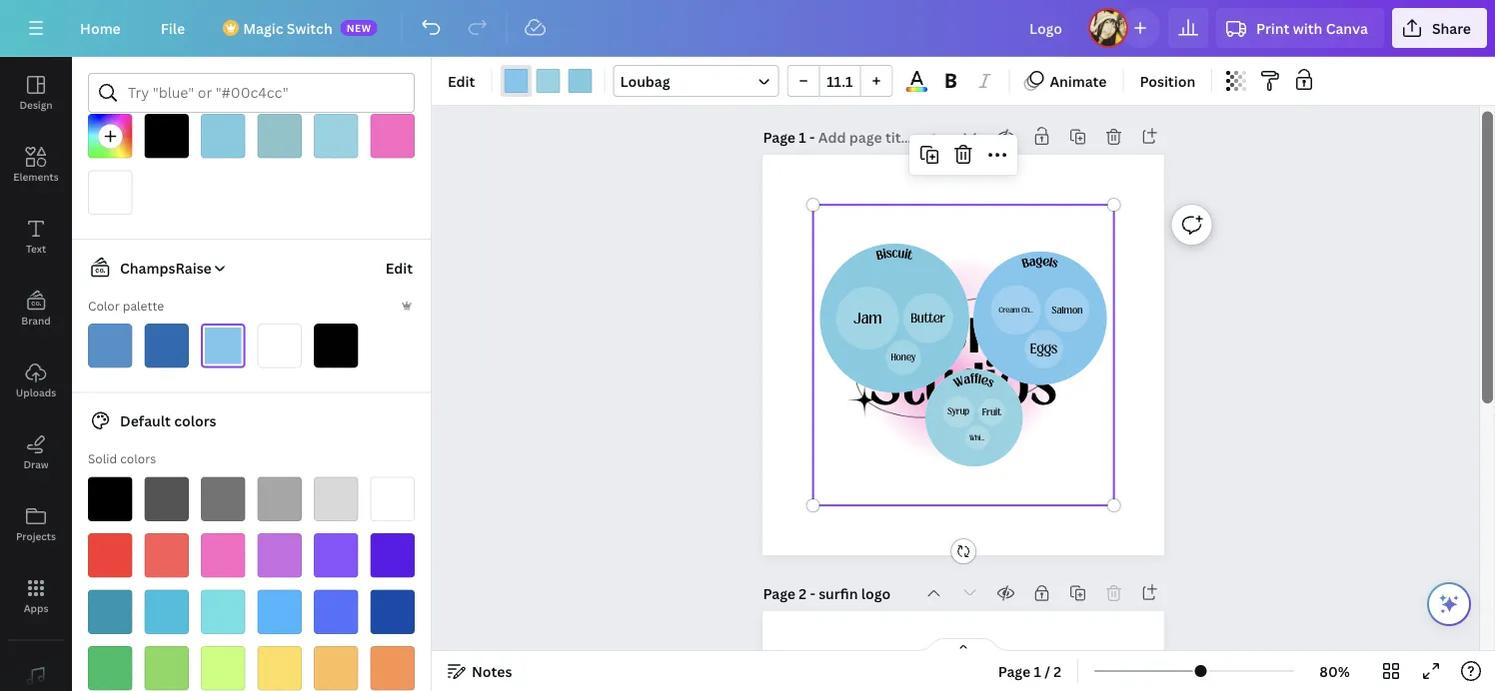 Task type: locate. For each thing, give the bounding box(es) containing it.
1 horizontal spatial colors
[[174, 411, 217, 430]]

0 vertical spatial edit
[[448, 71, 475, 90]]

1 horizontal spatial 2
[[1054, 662, 1062, 681]]

light gray #d9d9d9 image
[[314, 477, 358, 521], [314, 477, 358, 521]]

gray #737373 image
[[201, 477, 245, 521], [201, 477, 245, 521]]

1 vertical spatial 1
[[1034, 662, 1042, 681]]

2 - from the top
[[810, 584, 816, 603]]

default
[[120, 411, 171, 430]]

magenta #cb6ce6 image
[[257, 533, 302, 578]]

#ff66c4 image
[[370, 113, 415, 158], [370, 113, 415, 158]]

#75cbe2 image
[[568, 69, 592, 93], [568, 69, 592, 93]]

canva assistant image
[[1438, 593, 1462, 617]]

2 vertical spatial page
[[999, 662, 1031, 681]]

page 2 -
[[763, 584, 819, 603]]

palette
[[123, 297, 164, 313]]

side panel tab list
[[0, 57, 72, 692]]

dark gray #545454 image
[[144, 477, 189, 521], [144, 477, 189, 521]]

1 vertical spatial page
[[763, 584, 796, 603]]

green #00bf63 image
[[88, 646, 132, 691]]

champsraise
[[120, 258, 212, 277]]

page for page 2
[[763, 584, 796, 603]]

#010101 image
[[314, 323, 358, 368], [314, 323, 358, 368]]

colors right solid
[[120, 450, 156, 467]]

loubag
[[620, 71, 670, 90]]

draw button
[[0, 417, 72, 489]]

0 horizontal spatial colors
[[120, 450, 156, 467]]

0 vertical spatial 1
[[799, 127, 807, 146]]

0 vertical spatial -
[[810, 127, 815, 146]]

page
[[763, 127, 796, 146], [763, 584, 796, 603], [999, 662, 1031, 681]]

elements
[[13, 170, 59, 183]]

80%
[[1320, 662, 1351, 681]]

magic
[[243, 18, 283, 37]]

2
[[799, 584, 807, 603], [1054, 662, 1062, 681]]

lime #c1ff72 image
[[201, 646, 245, 691]]

1 vertical spatial 2
[[1054, 662, 1062, 681]]

1 horizontal spatial 1
[[1034, 662, 1042, 681]]

grass green #7ed957 image
[[144, 646, 189, 691]]

print with canva button
[[1217, 8, 1385, 48]]

colors right default
[[174, 411, 217, 430]]

/
[[1045, 662, 1051, 681]]

-
[[810, 127, 815, 146], [810, 584, 816, 603]]

#000000 image
[[144, 113, 189, 158], [144, 113, 189, 158]]

add a new color image
[[88, 113, 132, 158], [88, 113, 132, 158]]

design button
[[0, 57, 72, 129]]

0 vertical spatial 2
[[799, 584, 807, 603]]

solid colors
[[88, 450, 156, 467]]

bright red #ff3131 image
[[88, 533, 132, 578]]

design
[[19, 98, 53, 111]]

peach #ffbd59 image
[[314, 646, 358, 691], [314, 646, 358, 691]]

0 horizontal spatial edit
[[386, 258, 413, 277]]

share
[[1433, 18, 1472, 37]]

switch
[[287, 18, 333, 37]]

orange #ff914d image
[[370, 646, 415, 691], [370, 646, 415, 691]]

0 vertical spatial page title text field
[[819, 127, 912, 147]]

coral red #ff5757 image
[[144, 533, 189, 578]]

1
[[799, 127, 807, 146], [1034, 662, 1042, 681]]

elements button
[[0, 129, 72, 201]]

edit inside button
[[386, 258, 413, 277]]

uploads button
[[0, 345, 72, 417]]

#8ad3e2 image
[[536, 69, 560, 93], [536, 69, 560, 93], [314, 113, 358, 158]]

home link
[[64, 8, 137, 48]]

page title text field for page 1 -
[[819, 127, 912, 147]]

aqua blue #0cc0df image
[[144, 590, 189, 634], [144, 590, 189, 634]]

1 vertical spatial -
[[810, 584, 816, 603]]

position
[[1140, 71, 1196, 90]]

light blue #38b6ff image
[[257, 590, 302, 634], [257, 590, 302, 634]]

black #000000 image
[[88, 477, 132, 521], [88, 477, 132, 521]]

champsraise button
[[80, 255, 228, 279]]

edit inside dropdown button
[[448, 71, 475, 90]]

#ffffff image
[[257, 323, 302, 368]]

0 vertical spatial page
[[763, 127, 796, 146]]

Page title text field
[[819, 127, 912, 147], [819, 584, 893, 604]]

1 vertical spatial edit
[[386, 258, 413, 277]]

0 horizontal spatial 1
[[799, 127, 807, 146]]

0 horizontal spatial 2
[[799, 584, 807, 603]]

home
[[80, 18, 121, 37]]

page 1 -
[[763, 127, 819, 146]]

#ffffff image
[[88, 170, 132, 214], [88, 170, 132, 214], [257, 323, 302, 368]]

page inside button
[[999, 662, 1031, 681]]

1 inside button
[[1034, 662, 1042, 681]]

color palette
[[88, 297, 164, 313]]

#166bb5 image
[[144, 323, 189, 368]]

colors
[[174, 411, 217, 430], [120, 450, 156, 467]]

#86c3c9 image
[[257, 113, 302, 158]]

loubag button
[[613, 65, 779, 97]]

page for page 1
[[763, 127, 796, 146]]

1 vertical spatial page title text field
[[819, 584, 893, 604]]

Design title text field
[[1014, 8, 1081, 48]]

0 vertical spatial colors
[[174, 411, 217, 430]]

#75c6ef image
[[504, 69, 528, 93], [504, 69, 528, 93], [201, 323, 245, 368]]

violet #5e17eb image
[[370, 533, 415, 578], [370, 533, 415, 578]]

1 horizontal spatial edit
[[448, 71, 475, 90]]

white #ffffff image
[[370, 477, 415, 521], [370, 477, 415, 521]]

1 for /
[[1034, 662, 1042, 681]]

– – number field
[[826, 71, 854, 90]]

color group
[[500, 65, 596, 97]]

studios
[[870, 348, 1058, 423]]

yellow #ffde59 image
[[257, 646, 302, 691], [257, 646, 302, 691]]

#75cbe2 image
[[201, 113, 245, 158], [201, 113, 245, 158]]

position button
[[1132, 65, 1204, 97]]

gray #a6a6a6 image
[[257, 477, 302, 521], [257, 477, 302, 521]]

edit
[[448, 71, 475, 90], [386, 258, 413, 277]]

1 - from the top
[[810, 127, 815, 146]]

1 vertical spatial colors
[[120, 450, 156, 467]]

toro
[[902, 296, 1026, 372]]

edit for edit dropdown button at left
[[448, 71, 475, 90]]

new
[[347, 21, 372, 34]]

cobalt blue #004aad image
[[370, 590, 415, 634]]

with
[[1294, 18, 1323, 37]]

edit button
[[384, 247, 415, 287]]

group
[[787, 65, 893, 97]]

text button
[[0, 201, 72, 273]]

pink #ff66c4 image
[[201, 533, 245, 578], [201, 533, 245, 578]]

projects
[[16, 530, 56, 543]]

page 1 / 2 button
[[991, 656, 1070, 688]]

lime #c1ff72 image
[[201, 646, 245, 691]]



Task type: vqa. For each thing, say whether or not it's contained in the screenshot.
left 2
yes



Task type: describe. For each thing, give the bounding box(es) containing it.
brand
[[21, 314, 51, 327]]

colors for solid colors
[[120, 450, 156, 467]]

2 inside button
[[1054, 662, 1062, 681]]

magenta #cb6ce6 image
[[257, 533, 302, 578]]

projects button
[[0, 489, 72, 561]]

- for page 1 -
[[810, 127, 815, 146]]

turquoise blue #5ce1e6 image
[[201, 590, 245, 634]]

solid
[[88, 450, 117, 467]]

print
[[1257, 18, 1290, 37]]

royal blue #5271ff image
[[314, 590, 358, 634]]

share button
[[1393, 8, 1488, 48]]

cobalt blue #004aad image
[[370, 590, 415, 634]]

purple #8c52ff image
[[314, 533, 358, 578]]

edit button
[[440, 65, 483, 97]]

#166bb5 image
[[144, 323, 189, 368]]

uploads
[[16, 386, 56, 399]]

file
[[161, 18, 185, 37]]

show pages image
[[916, 638, 1012, 654]]

royal blue #5271ff image
[[314, 590, 358, 634]]

coral red #ff5757 image
[[144, 533, 189, 578]]

notes
[[472, 662, 512, 681]]

notes button
[[440, 656, 520, 688]]

dark turquoise #0097b2 image
[[88, 590, 132, 634]]

apps button
[[0, 561, 72, 633]]

dark turquoise #0097b2 image
[[88, 590, 132, 634]]

main menu bar
[[0, 0, 1496, 57]]

page 1 / 2
[[999, 662, 1062, 681]]

color
[[88, 297, 120, 313]]

bright red #ff3131 image
[[88, 533, 132, 578]]

1 for -
[[799, 127, 807, 146]]

page title text field for page 2 -
[[819, 584, 893, 604]]

grass green #7ed957 image
[[144, 646, 189, 691]]

canva
[[1326, 18, 1369, 37]]

#4890cd image
[[88, 323, 132, 368]]

print with canva
[[1257, 18, 1369, 37]]

Try "blue" or "#00c4cc" search field
[[128, 74, 402, 112]]

text
[[26, 242, 46, 255]]

apps
[[24, 602, 48, 615]]

animate
[[1050, 71, 1107, 90]]

file button
[[145, 8, 201, 48]]

animate button
[[1018, 65, 1115, 97]]

#75c6ef image
[[201, 323, 245, 368]]

purple #8c52ff image
[[314, 533, 358, 578]]

#86c3c9 image
[[257, 113, 302, 158]]

- for page 2 -
[[810, 584, 816, 603]]

magic switch
[[243, 18, 333, 37]]

color range image
[[906, 87, 928, 92]]

turquoise blue #5ce1e6 image
[[201, 590, 245, 634]]

brand button
[[0, 273, 72, 345]]

colors for default colors
[[174, 411, 217, 430]]

80% button
[[1303, 656, 1368, 688]]

green #00bf63 image
[[88, 646, 132, 691]]

#4890cd image
[[88, 323, 132, 368]]

default colors
[[120, 411, 217, 430]]

edit for edit button
[[386, 258, 413, 277]]

draw
[[23, 458, 49, 471]]

#8ad3e2 image
[[314, 113, 358, 158]]



